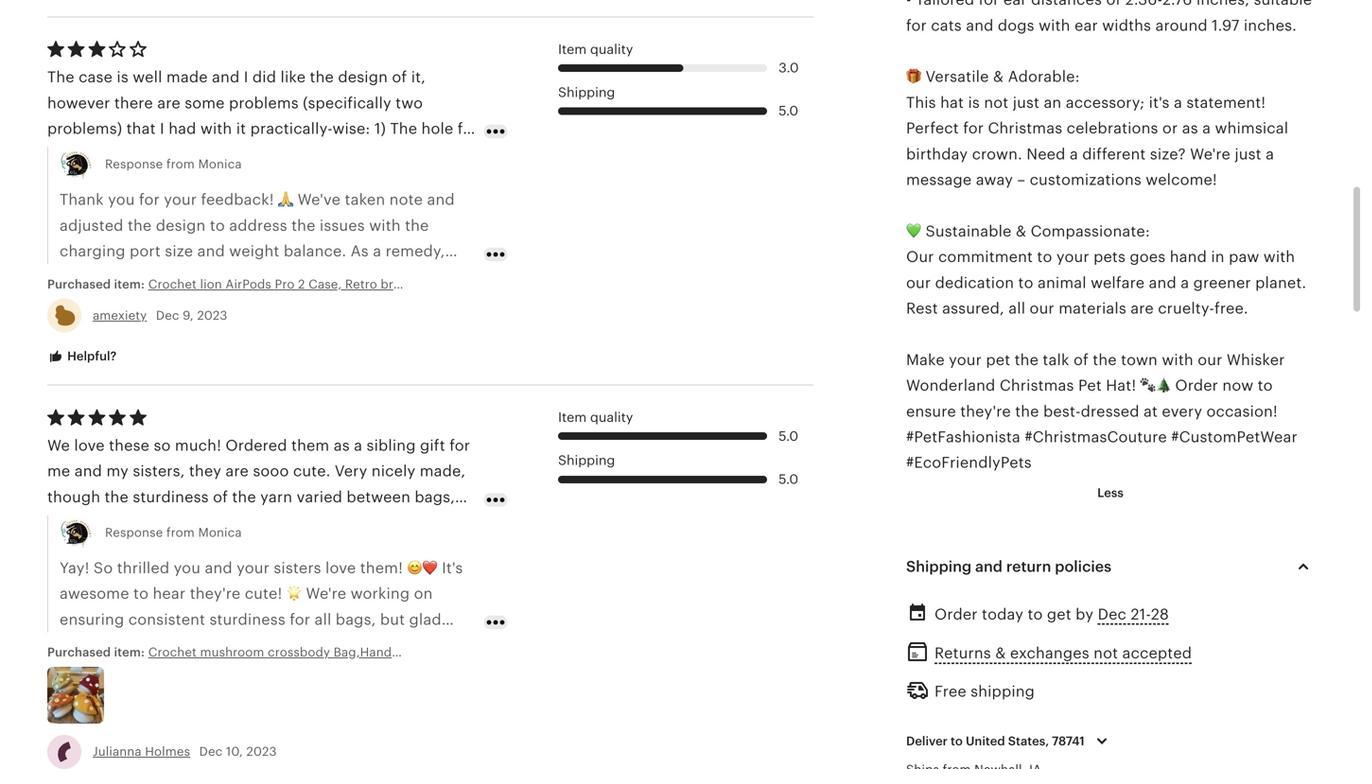 Task type: describe. For each thing, give the bounding box(es) containing it.
cute!
[[245, 585, 282, 602]]

talk
[[1043, 351, 1069, 368]]

shipping inside dropdown button
[[906, 558, 972, 575]]

but inside we love these so much! ordered them as a sibling gift for me and my sisters, they are sooo cute. very nicely made, though the sturdiness of the yarn varied between bags, but they're going to be more decorative/used for light items anyway, no complaints.
[[47, 514, 72, 531]]

0 vertical spatial ear
[[1004, 0, 1027, 8]]

shipping for yay! so thrilled you and your sisters love them! 😊❤️ it's awesome to hear they're cute! 🌟 we're working on ensuring consistent sturdiness for all bags, but glad they're perfect for light use and decor. thanks a bunch for your support! 🎉
[[558, 453, 615, 468]]

you inside yay! so thrilled you and your sisters love them! 😊❤️ it's awesome to hear they're cute! 🌟 we're working on ensuring consistent sturdiness for all bags, but glad they're perfect for light use and decor. thanks a bunch for your support! 🎉
[[174, 560, 201, 577]]

adjusted
[[60, 217, 123, 234]]

items
[[47, 540, 88, 557]]

purchased for they're
[[47, 645, 111, 659]]

1 vertical spatial dec
[[1098, 606, 1127, 623]]

now
[[1223, 377, 1254, 394]]

yarn
[[260, 488, 292, 505]]

sustainable
[[926, 223, 1012, 240]]

0 horizontal spatial our
[[906, 274, 931, 291]]

inches,
[[1196, 0, 1250, 8]]

size?
[[1150, 145, 1186, 163]]

paw
[[1229, 248, 1259, 265]]

this
[[906, 94, 936, 111]]

very
[[335, 463, 367, 480]]

it's
[[1149, 94, 1170, 111]]

- tailored for ear distances of 2.36-2.76 inches, suitable for cats and dogs with ear widths around 1.97 inches.
[[906, 0, 1312, 34]]

be inside we love these so much! ordered them as a sibling gift for me and my sisters, they are sooo cute. very nicely made, though the sturdiness of the yarn varied between bags, but they're going to be more decorative/used for light items anyway, no complaints.
[[197, 514, 216, 531]]

💚
[[906, 223, 921, 240]]

address
[[229, 217, 287, 234]]

complaints.
[[178, 540, 264, 557]]

the down my
[[105, 488, 129, 505]]

or
[[1162, 120, 1178, 137]]

purchased for we'll
[[47, 277, 111, 291]]

versatile
[[926, 68, 989, 85]]

get inside thank you for your feedback! 🙏 we've taken note and adjusted the design to address the issues with the charging port size and weight balance. as a remedy, we'll be gifting you an updated version, hoping you'll enjoy it. please get in touch with us to arrange the delivery. 😊🎧
[[174, 294, 199, 311]]

response from monica for your
[[105, 157, 242, 171]]

ensuring
[[60, 611, 124, 628]]

a right need
[[1070, 145, 1078, 163]]

1 vertical spatial our
[[1030, 300, 1055, 317]]

the left "best-"
[[1015, 403, 1039, 420]]

free shipping
[[935, 683, 1035, 700]]

shipping for thank you for your feedback! 🙏 we've taken note and adjusted the design to address the issues with the charging port size and weight balance. as a remedy, we'll be gifting you an updated version, hoping you'll enjoy it. please get in touch with us to arrange the delivery. 😊🎧
[[558, 85, 615, 100]]

as inside 🎁 versatile & adorable: this hat is not just an accessory; it's a statement! perfect for christmas celebrations or as a whimsical birthday crown. need a different size? we're just a message away – customizations welcome!
[[1182, 120, 1198, 137]]

best-
[[1043, 403, 1081, 420]]

hear
[[153, 585, 186, 602]]

response from monica for you
[[105, 525, 242, 540]]

10,
[[226, 745, 243, 759]]

in inside "💚 sustainable & compassionate: our commitment to your pets goes hand in paw with our dedication to animal welfare and a greener planet. rest assured, all our materials are cruelty-free."
[[1211, 248, 1225, 265]]

awesome
[[60, 585, 129, 602]]

cruelty-
[[1158, 300, 1215, 317]]

to left animal
[[1018, 274, 1034, 291]]

#ecofriendlypets
[[906, 454, 1032, 471]]

to inside we love these so much! ordered them as a sibling gift for me and my sisters, they are sooo cute. very nicely made, though the sturdiness of the yarn varied between bags, but they're going to be more decorative/used for light items anyway, no complaints.
[[178, 514, 193, 531]]

and right size
[[197, 243, 225, 260]]

animal
[[1038, 274, 1087, 291]]

different
[[1082, 145, 1146, 163]]

me
[[47, 463, 70, 480]]

🎉
[[188, 662, 203, 679]]

0 vertical spatial you
[[108, 191, 135, 208]]

greener
[[1193, 274, 1251, 291]]

working
[[351, 585, 410, 602]]

all inside "💚 sustainable & compassionate: our commitment to your pets goes hand in paw with our dedication to animal welfare and a greener planet. rest assured, all our materials are cruelty-free."
[[1009, 300, 1026, 317]]

to right today
[[1028, 606, 1043, 623]]

response for for
[[105, 157, 163, 171]]

😊🎧
[[126, 320, 157, 337]]

dec 21-28 button
[[1098, 601, 1169, 628]]

christmas inside 🎁 versatile & adorable: this hat is not just an accessory; it's a statement! perfect for christmas celebrations or as a whimsical birthday crown. need a different size? we're just a message away – customizations welcome!
[[988, 120, 1062, 137]]

bags, inside yay! so thrilled you and your sisters love them! 😊❤️ it's awesome to hear they're cute! 🌟 we're working on ensuring consistent sturdiness for all bags, but glad they're perfect for light use and decor. thanks a bunch for your support! 🎉
[[336, 611, 376, 628]]

design
[[156, 217, 206, 234]]

purchased item: for we'll
[[47, 277, 148, 291]]

but inside yay! so thrilled you and your sisters love them! 😊❤️ it's awesome to hear they're cute! 🌟 we're working on ensuring consistent sturdiness for all bags, but glad they're perfect for light use and decor. thanks a bunch for your support! 🎉
[[380, 611, 405, 628]]

thrilled
[[117, 560, 170, 577]]

and down 'complaints.'
[[205, 560, 232, 577]]

arrange
[[344, 294, 401, 311]]

–
[[1017, 171, 1026, 188]]

for up 🎉
[[172, 637, 193, 654]]

your inside "💚 sustainable & compassionate: our commitment to your pets goes hand in paw with our dedication to animal welfare and a greener planet. rest assured, all our materials are cruelty-free."
[[1056, 248, 1089, 265]]

0 horizontal spatial dec
[[156, 308, 179, 322]]

🎁
[[906, 68, 921, 85]]

planet.
[[1255, 274, 1307, 291]]

& for adorable:
[[993, 68, 1004, 85]]

is
[[968, 94, 980, 111]]

size
[[165, 243, 193, 260]]

though
[[47, 488, 100, 505]]

love inside we love these so much! ordered them as a sibling gift for me and my sisters, they are sooo cute. very nicely made, though the sturdiness of the yarn varied between bags, but they're going to be more decorative/used for light items anyway, no complaints.
[[74, 437, 105, 454]]

1 vertical spatial just
[[1235, 145, 1262, 163]]

5.0 for thank you for your feedback! 🙏 we've taken note and adjusted the design to address the issues with the charging port size and weight balance. as a remedy, we'll be gifting you an updated version, hoping you'll enjoy it. please get in touch with us to arrange the delivery. 😊🎧
[[779, 103, 798, 118]]

the up "remedy,"
[[405, 217, 429, 234]]

the up balance.
[[291, 217, 315, 234]]

for up dogs
[[979, 0, 999, 8]]

item for thank you for your feedback! 🙏 we've taken note and adjusted the design to address the issues with the charging port size and weight balance. as a remedy, we'll be gifting you an updated version, hoping you'll enjoy it. please get in touch with us to arrange the delivery. 😊🎧
[[558, 41, 587, 57]]

adorable:
[[1008, 68, 1080, 85]]

2.76
[[1162, 0, 1192, 8]]

for down ensuring
[[60, 662, 80, 679]]

weight
[[229, 243, 279, 260]]

quality for yay! so thrilled you and your sisters love them! 😊❤️ it's awesome to hear they're cute! 🌟 we're working on ensuring consistent sturdiness for all bags, but glad they're perfect for light use and decor. thanks a bunch for your support! 🎉
[[590, 410, 633, 425]]

item: for your
[[114, 645, 145, 659]]

the up pet
[[1093, 351, 1117, 368]]

it's
[[442, 560, 463, 577]]

varied
[[297, 488, 342, 505]]

ordered
[[226, 437, 287, 454]]

states,
[[1008, 734, 1049, 748]]

item quality for yay! so thrilled you and your sisters love them! 😊❤️ it's awesome to hear they're cute! 🌟 we're working on ensuring consistent sturdiness for all bags, but glad they're perfect for light use and decor. thanks a bunch for your support! 🎉
[[558, 410, 633, 425]]

they're
[[76, 514, 127, 531]]

the right "pet" on the top of the page
[[1015, 351, 1039, 368]]

balance.
[[284, 243, 346, 260]]

celebrations
[[1067, 120, 1158, 137]]

1 horizontal spatial they're
[[190, 585, 241, 602]]

and inside dropdown button
[[975, 558, 1003, 575]]

0 horizontal spatial they're
[[60, 637, 110, 654]]

of for talk
[[1074, 351, 1089, 368]]

of for distances
[[1106, 0, 1121, 8]]

light inside we love these so much! ordered them as a sibling gift for me and my sisters, they are sooo cute. very nicely made, though the sturdiness of the yarn varied between bags, but they're going to be more decorative/used for light items anyway, no complaints.
[[412, 514, 445, 531]]

much!
[[175, 437, 221, 454]]

united
[[966, 734, 1005, 748]]

& inside the returns & exchanges not accepted button
[[995, 645, 1006, 662]]

we love these so much! ordered them as a sibling gift for me and my sisters, they are sooo cute. very nicely made, though the sturdiness of the yarn varied between bags, but they're going to be more decorative/used for light items anyway, no complaints.
[[47, 437, 470, 557]]

it.
[[104, 294, 118, 311]]

sibling
[[367, 437, 416, 454]]

accepted
[[1122, 645, 1192, 662]]

sisters
[[274, 560, 321, 577]]

goes
[[1130, 248, 1166, 265]]

every
[[1162, 403, 1202, 420]]

yay! so thrilled you and your sisters love them! 😊❤️ it's awesome to hear they're cute! 🌟 we're working on ensuring consistent sturdiness for all bags, but glad they're perfect for light use and decor. thanks a bunch for your support! 🎉
[[60, 560, 463, 679]]

please
[[123, 294, 170, 311]]

make
[[906, 351, 945, 368]]

and inside "💚 sustainable & compassionate: our commitment to your pets goes hand in paw with our dedication to animal welfare and a greener planet. rest assured, all our materials are cruelty-free."
[[1149, 274, 1177, 291]]

#custompetwear
[[1171, 428, 1298, 445]]

birthday
[[906, 145, 968, 163]]

dressed
[[1081, 403, 1139, 420]]

julianna holmes added a photo of their purchase image
[[47, 667, 104, 723]]

we're inside yay! so thrilled you and your sisters love them! 😊❤️ it's awesome to hear they're cute! 🌟 we're working on ensuring consistent sturdiness for all bags, but glad they're perfect for light use and decor. thanks a bunch for your support! 🎉
[[306, 585, 346, 602]]

for down between
[[387, 514, 407, 531]]

are inside "💚 sustainable & compassionate: our commitment to your pets goes hand in paw with our dedication to animal welfare and a greener planet. rest assured, all our materials are cruelty-free."
[[1131, 300, 1154, 317]]

inches.
[[1244, 17, 1297, 34]]

to up animal
[[1037, 248, 1052, 265]]

hat
[[940, 94, 964, 111]]

with inside "💚 sustainable & compassionate: our commitment to your pets goes hand in paw with our dedication to animal welfare and a greener planet. rest assured, all our materials are cruelty-free."
[[1264, 248, 1295, 265]]

an inside 🎁 versatile & adorable: this hat is not just an accessory; it's a statement! perfect for christmas celebrations or as a whimsical birthday crown. need a different size? we're just a message away – customizations welcome!
[[1044, 94, 1062, 111]]

order inside make your pet the talk of the town with our whisker wonderland christmas pet hat! 🐾🌲 order now to ensure they're the best-dressed at every occasion! #petfashionista #christmascouture #custompetwear #ecofriendlypets
[[1175, 377, 1218, 394]]

an inside thank you for your feedback! 🙏 we've taken note and adjusted the design to address the issues with the charging port size and weight balance. as a remedy, we'll be gifting you an updated version, hoping you'll enjoy it. please get in touch with us to arrange the delivery. 😊🎧
[[203, 268, 221, 285]]

gifting
[[119, 268, 168, 285]]

yay!
[[60, 560, 89, 577]]

of inside we love these so much! ordered them as a sibling gift for me and my sisters, they are sooo cute. very nicely made, though the sturdiness of the yarn varied between bags, but they're going to be more decorative/used for light items anyway, no complaints.
[[213, 488, 228, 505]]

to inside dropdown button
[[951, 734, 963, 748]]

cute.
[[293, 463, 331, 480]]

5.0 for yay! so thrilled you and your sisters love them! 😊❤️ it's awesome to hear they're cute! 🌟 we're working on ensuring consistent sturdiness for all bags, but glad they're perfect for light use and decor. thanks a bunch for your support! 🎉
[[779, 472, 798, 487]]

with left us
[[267, 294, 299, 311]]

monica for and
[[198, 525, 242, 540]]

for inside thank you for your feedback! 🙏 we've taken note and adjusted the design to address the issues with the charging port size and weight balance. as a remedy, we'll be gifting you an updated version, hoping you'll enjoy it. please get in touch with us to arrange the delivery. 😊🎧
[[139, 191, 160, 208]]

and inside we love these so much! ordered them as a sibling gift for me and my sisters, they are sooo cute. very nicely made, though the sturdiness of the yarn varied between bags, but they're going to be more decorative/used for light items anyway, no complaints.
[[74, 463, 102, 480]]

be inside thank you for your feedback! 🙏 we've taken note and adjusted the design to address the issues with the charging port size and weight balance. as a remedy, we'll be gifting you an updated version, hoping you'll enjoy it. please get in touch with us to arrange the delivery. 😊🎧
[[96, 268, 115, 285]]

💚 sustainable & compassionate: our commitment to your pets goes hand in paw with our dedication to animal welfare and a greener planet. rest assured, all our materials are cruelty-free.
[[906, 223, 1307, 317]]

a down whimsical
[[1266, 145, 1274, 163]]

today
[[982, 606, 1024, 623]]

going
[[131, 514, 174, 531]]

as inside we love these so much! ordered them as a sibling gift for me and my sisters, they are sooo cute. very nicely made, though the sturdiness of the yarn varied between bags, but they're going to be more decorative/used for light items anyway, no complaints.
[[334, 437, 350, 454]]



Task type: vqa. For each thing, say whether or not it's contained in the screenshot.
top THE ITEM
yes



Task type: locate. For each thing, give the bounding box(es) containing it.
0 vertical spatial item
[[558, 41, 587, 57]]

sturdiness down 'sisters,'
[[133, 488, 209, 505]]

0 vertical spatial bags,
[[415, 488, 455, 505]]

your up cute!
[[237, 560, 270, 577]]

1 horizontal spatial just
[[1235, 145, 1262, 163]]

decor.
[[297, 637, 343, 654]]

your up design
[[164, 191, 197, 208]]

to down the feedback!
[[210, 217, 225, 234]]

dec right by
[[1098, 606, 1127, 623]]

0 vertical spatial light
[[412, 514, 445, 531]]

christmas up need
[[988, 120, 1062, 137]]

the up more
[[232, 488, 256, 505]]

1 quality from the top
[[590, 41, 633, 57]]

welcome!
[[1146, 171, 1217, 188]]

your down perfect
[[84, 662, 117, 679]]

for down -
[[906, 17, 927, 34]]

0 vertical spatial 5.0
[[779, 103, 798, 118]]

2 purchased from the top
[[47, 645, 111, 659]]

& inside 🎁 versatile & adorable: this hat is not just an accessory; it's a statement! perfect for christmas celebrations or as a whimsical birthday crown. need a different size? we're just a message away – customizations welcome!
[[993, 68, 1004, 85]]

item:
[[114, 277, 145, 291], [114, 645, 145, 659]]

1 horizontal spatial our
[[1030, 300, 1055, 317]]

0 vertical spatial 2023
[[197, 308, 227, 322]]

1 vertical spatial quality
[[590, 410, 633, 425]]

1 horizontal spatial all
[[1009, 300, 1026, 317]]

1 purchased from the top
[[47, 277, 111, 291]]

3.0
[[779, 60, 799, 75]]

0 vertical spatial sturdiness
[[133, 488, 209, 505]]

your inside thank you for your feedback! 🙏 we've taken note and adjusted the design to address the issues with the charging port size and weight balance. as a remedy, we'll be gifting you an updated version, hoping you'll enjoy it. please get in touch with us to arrange the delivery. 😊🎧
[[164, 191, 197, 208]]

to down thrilled
[[133, 585, 149, 602]]

charging
[[60, 243, 125, 260]]

support!
[[122, 662, 184, 679]]

1 vertical spatial get
[[1047, 606, 1071, 623]]

sturdiness up use
[[209, 611, 286, 628]]

0 horizontal spatial but
[[47, 514, 72, 531]]

ear up dogs
[[1004, 0, 1027, 8]]

ear
[[1004, 0, 1027, 8], [1075, 17, 1098, 34]]

delivery.
[[60, 320, 122, 337]]

hat!
[[1106, 377, 1136, 394]]

with inside make your pet the talk of the town with our whisker wonderland christmas pet hat! 🐾🌲 order now to ensure they're the best-dressed at every occasion! #petfashionista #christmascouture #custompetwear #ecofriendlypets
[[1162, 351, 1194, 368]]

sturdiness
[[133, 488, 209, 505], [209, 611, 286, 628]]

purchased item: down ensuring
[[47, 645, 148, 659]]

2 horizontal spatial our
[[1198, 351, 1223, 368]]

response
[[105, 157, 163, 171], [105, 525, 163, 540]]

to right going
[[178, 514, 193, 531]]

0 horizontal spatial not
[[984, 94, 1009, 111]]

0 horizontal spatial just
[[1013, 94, 1040, 111]]

1 horizontal spatial love
[[325, 560, 356, 577]]

9,
[[183, 308, 194, 322]]

2 5.0 from the top
[[779, 428, 798, 444]]

thank you for your feedback! 🙏 we've taken note and adjusted the design to address the issues with the charging port size and weight balance. as a remedy, we'll be gifting you an updated version, hoping you'll enjoy it. please get in touch with us to arrange the delivery. 😊🎧
[[60, 191, 455, 337]]

to right us
[[324, 294, 339, 311]]

get left by
[[1047, 606, 1071, 623]]

1 5.0 from the top
[[779, 103, 798, 118]]

your inside make your pet the talk of the town with our whisker wonderland christmas pet hat! 🐾🌲 order now to ensure they're the best-dressed at every occasion! #petfashionista #christmascouture #custompetwear #ecofriendlypets
[[949, 351, 982, 368]]

2 vertical spatial dec
[[199, 745, 223, 759]]

0 horizontal spatial all
[[315, 611, 331, 628]]

1 horizontal spatial be
[[197, 514, 216, 531]]

nicely
[[372, 463, 416, 480]]

0 horizontal spatial as
[[334, 437, 350, 454]]

ear down distances at the top right of page
[[1075, 17, 1098, 34]]

78741
[[1052, 734, 1085, 748]]

1 purchased item: from the top
[[47, 277, 148, 291]]

but up items
[[47, 514, 72, 531]]

an down adorable:
[[1044, 94, 1062, 111]]

of up widths
[[1106, 0, 1121, 8]]

1 vertical spatial order
[[935, 606, 978, 623]]

made,
[[420, 463, 466, 480]]

0 horizontal spatial order
[[935, 606, 978, 623]]

1 item: from the top
[[114, 277, 145, 291]]

commitment
[[938, 248, 1033, 265]]

and right "cats"
[[966, 17, 994, 34]]

a up the very
[[354, 437, 362, 454]]

ensure
[[906, 403, 956, 420]]

0 vertical spatial monica
[[198, 157, 242, 171]]

1 vertical spatial item quality
[[558, 410, 633, 425]]

amexiety dec 9, 2023
[[93, 308, 227, 322]]

1 horizontal spatial 2023
[[246, 745, 277, 759]]

in up greener
[[1211, 248, 1225, 265]]

1 monica from the top
[[198, 157, 242, 171]]

statement!
[[1187, 94, 1266, 111]]

1 vertical spatial of
[[1074, 351, 1089, 368]]

item: for please
[[114, 277, 145, 291]]

2 response from monica from the top
[[105, 525, 242, 540]]

amexiety link
[[93, 308, 147, 322]]

thanks
[[348, 637, 399, 654]]

to left united
[[951, 734, 963, 748]]

0 horizontal spatial an
[[203, 268, 221, 285]]

bags, down made,
[[415, 488, 455, 505]]

anyway,
[[92, 540, 151, 557]]

0 horizontal spatial are
[[226, 463, 249, 480]]

a up cruelty-
[[1181, 274, 1189, 291]]

deliver to united states, 78741
[[906, 734, 1085, 748]]

updated
[[225, 268, 287, 285]]

for down 🌟
[[290, 611, 310, 628]]

bags, inside we love these so much! ordered them as a sibling gift for me and my sisters, they are sooo cute. very nicely made, though the sturdiness of the yarn varied between bags, but they're going to be more decorative/used for light items anyway, no complaints.
[[415, 488, 455, 505]]

response from monica up no
[[105, 525, 242, 540]]

with inside - tailored for ear distances of 2.36-2.76 inches, suitable for cats and dogs with ear widths around 1.97 inches.
[[1039, 17, 1070, 34]]

1 horizontal spatial order
[[1175, 377, 1218, 394]]

remedy,
[[386, 243, 445, 260]]

from for you
[[166, 525, 195, 540]]

0 horizontal spatial be
[[96, 268, 115, 285]]

christmas inside make your pet the talk of the town with our whisker wonderland christmas pet hat! 🐾🌲 order now to ensure they're the best-dressed at every occasion! #petfashionista #christmascouture #custompetwear #ecofriendlypets
[[1000, 377, 1074, 394]]

use
[[235, 637, 261, 654]]

0 vertical spatial get
[[174, 294, 199, 311]]

2 purchased item: from the top
[[47, 645, 148, 659]]

light inside yay! so thrilled you and your sisters love them! 😊❤️ it's awesome to hear they're cute! 🌟 we're working on ensuring consistent sturdiness for all bags, but glad they're perfect for light use and decor. thanks a bunch for your support! 🎉
[[197, 637, 231, 654]]

0 horizontal spatial sturdiness
[[133, 488, 209, 505]]

they're up #petfashionista
[[960, 403, 1011, 420]]

1 horizontal spatial as
[[1182, 120, 1198, 137]]

a right as
[[373, 243, 381, 260]]

order up every
[[1175, 377, 1218, 394]]

3 5.0 from the top
[[779, 472, 798, 487]]

2 item: from the top
[[114, 645, 145, 659]]

dec left 9,
[[156, 308, 179, 322]]

at
[[1144, 403, 1158, 420]]

between
[[347, 488, 411, 505]]

deliver to united states, 78741 button
[[892, 721, 1127, 761]]

them
[[291, 437, 329, 454]]

1 vertical spatial love
[[325, 560, 356, 577]]

exchanges
[[1010, 645, 1089, 662]]

be up 'complaints.'
[[197, 514, 216, 531]]

& inside "💚 sustainable & compassionate: our commitment to your pets goes hand in paw with our dedication to animal welfare and a greener planet. rest assured, all our materials are cruelty-free."
[[1016, 223, 1027, 240]]

in inside thank you for your feedback! 🙏 we've taken note and adjusted the design to address the issues with the charging port size and weight balance. as a remedy, we'll be gifting you an updated version, hoping you'll enjoy it. please get in touch with us to arrange the delivery. 😊🎧
[[203, 294, 216, 311]]

of right talk
[[1074, 351, 1089, 368]]

christmas down talk
[[1000, 377, 1074, 394]]

0 vertical spatial from
[[166, 157, 195, 171]]

make your pet the talk of the town with our whisker wonderland christmas pet hat! 🐾🌲 order now to ensure they're the best-dressed at every occasion! #petfashionista #christmascouture #custompetwear #ecofriendlypets
[[906, 351, 1298, 471]]

a down statement!
[[1202, 120, 1211, 137]]

as up the very
[[334, 437, 350, 454]]

2023 right 9,
[[197, 308, 227, 322]]

& right the returns
[[995, 645, 1006, 662]]

0 horizontal spatial love
[[74, 437, 105, 454]]

and left my
[[74, 463, 102, 480]]

1 item quality from the top
[[558, 41, 633, 57]]

1 vertical spatial they're
[[190, 585, 241, 602]]

1 vertical spatial response from monica
[[105, 525, 242, 540]]

us
[[303, 294, 320, 311]]

0 horizontal spatial of
[[213, 488, 228, 505]]

1 vertical spatial bags,
[[336, 611, 376, 628]]

all up decor.
[[315, 611, 331, 628]]

just down adorable:
[[1013, 94, 1040, 111]]

0 vertical spatial we're
[[1190, 145, 1231, 163]]

enjoy
[[60, 294, 100, 311]]

0 vertical spatial christmas
[[988, 120, 1062, 137]]

1 vertical spatial response
[[105, 525, 163, 540]]

the down you'll
[[405, 294, 429, 311]]

0 vertical spatial purchased
[[47, 277, 111, 291]]

we're up welcome!
[[1190, 145, 1231, 163]]

in right 9,
[[203, 294, 216, 311]]

1 horizontal spatial get
[[1047, 606, 1071, 623]]

1 horizontal spatial in
[[1211, 248, 1225, 265]]

a right it's
[[1174, 94, 1182, 111]]

are right they
[[226, 463, 249, 480]]

1 vertical spatial 5.0
[[779, 428, 798, 444]]

response for thrilled
[[105, 525, 163, 540]]

they're down ensuring
[[60, 637, 110, 654]]

0 vertical spatial item:
[[114, 277, 145, 291]]

purchased up enjoy
[[47, 277, 111, 291]]

& right versatile on the top right of the page
[[993, 68, 1004, 85]]

and left return
[[975, 558, 1003, 575]]

you up adjusted on the top of page
[[108, 191, 135, 208]]

get right the please
[[174, 294, 199, 311]]

feedback!
[[201, 191, 274, 208]]

0 vertical spatial but
[[47, 514, 72, 531]]

0 vertical spatial of
[[1106, 0, 1121, 8]]

0 horizontal spatial get
[[174, 294, 199, 311]]

for inside 🎁 versatile & adorable: this hat is not just an accessory; it's a statement! perfect for christmas celebrations or as a whimsical birthday crown. need a different size? we're just a message away – customizations welcome!
[[963, 120, 984, 137]]

1 vertical spatial purchased item:
[[47, 645, 148, 659]]

0 vertical spatial &
[[993, 68, 1004, 85]]

2 monica from the top
[[198, 525, 242, 540]]

bags, up thanks at the left of the page
[[336, 611, 376, 628]]

1 vertical spatial item
[[558, 410, 587, 425]]

2 vertical spatial our
[[1198, 351, 1223, 368]]

1 item from the top
[[558, 41, 587, 57]]

sooo
[[253, 463, 289, 480]]

0 horizontal spatial light
[[197, 637, 231, 654]]

not inside 🎁 versatile & adorable: this hat is not just an accessory; it's a statement! perfect for christmas celebrations or as a whimsical birthday crown. need a different size? we're just a message away – customizations welcome!
[[984, 94, 1009, 111]]

our inside make your pet the talk of the town with our whisker wonderland christmas pet hat! 🐾🌲 order now to ensure they're the best-dressed at every occasion! #petfashionista #christmascouture #custompetwear #ecofriendlypets
[[1198, 351, 1223, 368]]

1 vertical spatial we're
[[306, 585, 346, 602]]

0 vertical spatial they're
[[960, 403, 1011, 420]]

1 vertical spatial as
[[334, 437, 350, 454]]

for right gift
[[449, 437, 470, 454]]

2 vertical spatial they're
[[60, 637, 110, 654]]

assured,
[[942, 300, 1004, 317]]

them!
[[360, 560, 403, 577]]

a inside yay! so thrilled you and your sisters love them! 😊❤️ it's awesome to hear they're cute! 🌟 we're working on ensuring consistent sturdiness for all bags, but glad they're perfect for light use and decor. thanks a bunch for your support! 🎉
[[403, 637, 412, 654]]

0 horizontal spatial ear
[[1004, 0, 1027, 8]]

1 horizontal spatial an
[[1044, 94, 1062, 111]]

1 horizontal spatial but
[[380, 611, 405, 628]]

a inside thank you for your feedback! 🙏 we've taken note and adjusted the design to address the issues with the charging port size and weight balance. as a remedy, we'll be gifting you an updated version, hoping you'll enjoy it. please get in touch with us to arrange the delivery. 😊🎧
[[373, 243, 381, 260]]

0 vertical spatial all
[[1009, 300, 1026, 317]]

with down distances at the top right of page
[[1039, 17, 1070, 34]]

as
[[351, 243, 369, 260]]

0 vertical spatial response
[[105, 157, 163, 171]]

1 from from the top
[[166, 157, 195, 171]]

gift
[[420, 437, 445, 454]]

1 vertical spatial not
[[1094, 645, 1118, 662]]

0 horizontal spatial we're
[[306, 585, 346, 602]]

for down is
[[963, 120, 984, 137]]

love inside yay! so thrilled you and your sisters love them! 😊❤️ it's awesome to hear they're cute! 🌟 we're working on ensuring consistent sturdiness for all bags, but glad they're perfect for light use and decor. thanks a bunch for your support! 🎉
[[325, 560, 356, 577]]

not down by
[[1094, 645, 1118, 662]]

1 vertical spatial &
[[1016, 223, 1027, 240]]

we're inside 🎁 versatile & adorable: this hat is not just an accessory; it's a statement! perfect for christmas celebrations or as a whimsical birthday crown. need a different size? we're just a message away – customizations welcome!
[[1190, 145, 1231, 163]]

quality for thank you for your feedback! 🙏 we've taken note and adjusted the design to address the issues with the charging port size and weight balance. as a remedy, we'll be gifting you an updated version, hoping you'll enjoy it. please get in touch with us to arrange the delivery. 😊🎧
[[590, 41, 633, 57]]

21-
[[1131, 606, 1151, 623]]

need
[[1027, 145, 1066, 163]]

light up 😊❤️
[[412, 514, 445, 531]]

you down size
[[172, 268, 199, 285]]

1 horizontal spatial light
[[412, 514, 445, 531]]

around
[[1155, 17, 1208, 34]]

purchased item: for they're
[[47, 645, 148, 659]]

1 horizontal spatial not
[[1094, 645, 1118, 662]]

as right or
[[1182, 120, 1198, 137]]

love right 'we'
[[74, 437, 105, 454]]

to inside make your pet the talk of the town with our whisker wonderland christmas pet hat! 🐾🌲 order now to ensure they're the best-dressed at every occasion! #petfashionista #christmascouture #custompetwear #ecofriendlypets
[[1258, 377, 1273, 394]]

a inside we love these so much! ordered them as a sibling gift for me and my sisters, they are sooo cute. very nicely made, though the sturdiness of the yarn varied between bags, but they're going to be more decorative/used for light items anyway, no complaints.
[[354, 437, 362, 454]]

town
[[1121, 351, 1158, 368]]

monica up 'complaints.'
[[198, 525, 242, 540]]

sturdiness inside yay! so thrilled you and your sisters love them! 😊❤️ it's awesome to hear they're cute! 🌟 we're working on ensuring consistent sturdiness for all bags, but glad they're perfect for light use and decor. thanks a bunch for your support! 🎉
[[209, 611, 286, 628]]

to
[[210, 217, 225, 234], [1037, 248, 1052, 265], [1018, 274, 1034, 291], [324, 294, 339, 311], [1258, 377, 1273, 394], [178, 514, 193, 531], [133, 585, 149, 602], [1028, 606, 1043, 623], [951, 734, 963, 748]]

0 vertical spatial as
[[1182, 120, 1198, 137]]

to right now on the right of the page
[[1258, 377, 1273, 394]]

hand
[[1170, 248, 1207, 265]]

2023
[[197, 308, 227, 322], [246, 745, 277, 759]]

just
[[1013, 94, 1040, 111], [1235, 145, 1262, 163]]

sisters,
[[133, 463, 185, 480]]

shipping and return policies
[[906, 558, 1112, 575]]

our down "our"
[[906, 274, 931, 291]]

2 item from the top
[[558, 410, 587, 425]]

purchased item:
[[47, 277, 148, 291], [47, 645, 148, 659]]

they're inside make your pet the talk of the town with our whisker wonderland christmas pet hat! 🐾🌲 order now to ensure they're the best-dressed at every occasion! #petfashionista #christmascouture #custompetwear #ecofriendlypets
[[960, 403, 1011, 420]]

0 vertical spatial response from monica
[[105, 157, 242, 171]]

2 from from the top
[[166, 525, 195, 540]]

1 response from the top
[[105, 157, 163, 171]]

consistent
[[128, 611, 205, 628]]

free
[[935, 683, 967, 700]]

1 vertical spatial you
[[172, 268, 199, 285]]

2 vertical spatial you
[[174, 560, 201, 577]]

just down whimsical
[[1235, 145, 1262, 163]]

0 vertical spatial an
[[1044, 94, 1062, 111]]

0 vertical spatial shipping
[[558, 85, 615, 100]]

1 horizontal spatial dec
[[199, 745, 223, 759]]

are inside we love these so much! ordered them as a sibling gift for me and my sisters, they are sooo cute. very nicely made, though the sturdiness of the yarn varied between bags, but they're going to be more decorative/used for light items anyway, no complaints.
[[226, 463, 249, 480]]

0 horizontal spatial bags,
[[336, 611, 376, 628]]

with up 🐾🌲
[[1162, 351, 1194, 368]]

a
[[1174, 94, 1182, 111], [1202, 120, 1211, 137], [1070, 145, 1078, 163], [1266, 145, 1274, 163], [373, 243, 381, 260], [1181, 274, 1189, 291], [354, 437, 362, 454], [403, 637, 412, 654]]

1 response from monica from the top
[[105, 157, 242, 171]]

our down animal
[[1030, 300, 1055, 317]]

purchased down ensuring
[[47, 645, 111, 659]]

from
[[166, 157, 195, 171], [166, 525, 195, 540]]

1 horizontal spatial are
[[1131, 300, 1154, 317]]

monica up the feedback!
[[198, 157, 242, 171]]

whisker
[[1227, 351, 1285, 368]]

julianna holmes dec 10, 2023
[[93, 745, 277, 759]]

so
[[154, 437, 171, 454]]

2023 right 10,
[[246, 745, 277, 759]]

we've
[[298, 191, 341, 208]]

1 vertical spatial christmas
[[1000, 377, 1074, 394]]

0 vertical spatial order
[[1175, 377, 1218, 394]]

they're down 'complaints.'
[[190, 585, 241, 602]]

response from monica
[[105, 157, 242, 171], [105, 525, 242, 540]]

1 horizontal spatial ear
[[1075, 17, 1098, 34]]

no
[[155, 540, 174, 557]]

2 response from the top
[[105, 525, 163, 540]]

0 vertical spatial quality
[[590, 41, 633, 57]]

with down taken on the top of the page
[[369, 217, 401, 234]]

and inside - tailored for ear distances of 2.36-2.76 inches, suitable for cats and dogs with ear widths around 1.97 inches.
[[966, 17, 994, 34]]

of inside make your pet the talk of the town with our whisker wonderland christmas pet hat! 🐾🌲 order now to ensure they're the best-dressed at every occasion! #petfashionista #christmascouture #custompetwear #ecofriendlypets
[[1074, 351, 1089, 368]]

hoping
[[354, 268, 406, 285]]

with up planet.
[[1264, 248, 1295, 265]]

accessory;
[[1066, 94, 1145, 111]]

all right assured,
[[1009, 300, 1026, 317]]

shipping and return policies button
[[889, 544, 1332, 589]]

and
[[966, 17, 994, 34], [427, 191, 455, 208], [197, 243, 225, 260], [1149, 274, 1177, 291], [74, 463, 102, 480], [975, 558, 1003, 575], [205, 560, 232, 577], [265, 637, 292, 654]]

the up port
[[128, 217, 152, 234]]

response up anyway,
[[105, 525, 163, 540]]

0 vertical spatial just
[[1013, 94, 1040, 111]]

0 vertical spatial purchased item:
[[47, 277, 148, 291]]

monica for feedback!
[[198, 157, 242, 171]]

shipping
[[558, 85, 615, 100], [558, 453, 615, 468], [906, 558, 972, 575]]

taken
[[345, 191, 385, 208]]

1 horizontal spatial we're
[[1190, 145, 1231, 163]]

pets
[[1094, 248, 1126, 265]]

you up hear
[[174, 560, 201, 577]]

item quality for thank you for your feedback! 🙏 we've taken note and adjusted the design to address the issues with the charging port size and weight balance. as a remedy, we'll be gifting you an updated version, hoping you'll enjoy it. please get in touch with us to arrange the delivery. 😊🎧
[[558, 41, 633, 57]]

1 vertical spatial monica
[[198, 525, 242, 540]]

2 item quality from the top
[[558, 410, 633, 425]]

1 vertical spatial in
[[203, 294, 216, 311]]

from up no
[[166, 525, 195, 540]]

2 quality from the top
[[590, 410, 633, 425]]

1 vertical spatial all
[[315, 611, 331, 628]]

0 vertical spatial in
[[1211, 248, 1225, 265]]

customizations
[[1030, 171, 1142, 188]]

version,
[[291, 268, 350, 285]]

light up 🎉
[[197, 637, 231, 654]]

your up wonderland
[[949, 351, 982, 368]]

and down goes at the top right of the page
[[1149, 274, 1177, 291]]

glad
[[409, 611, 442, 628]]

sturdiness inside we love these so much! ordered them as a sibling gift for me and my sisters, they are sooo cute. very nicely made, though the sturdiness of the yarn varied between bags, but they're going to be more decorative/used for light items anyway, no complaints.
[[133, 488, 209, 505]]

of inside - tailored for ear distances of 2.36-2.76 inches, suitable for cats and dogs with ear widths around 1.97 inches.
[[1106, 0, 1121, 8]]

1 vertical spatial ear
[[1075, 17, 1098, 34]]

0 vertical spatial are
[[1131, 300, 1154, 317]]

a inside "💚 sustainable & compassionate: our commitment to your pets goes hand in paw with our dedication to animal welfare and a greener planet. rest assured, all our materials are cruelty-free."
[[1181, 274, 1189, 291]]

item for yay! so thrilled you and your sisters love them! 😊❤️ it's awesome to hear they're cute! 🌟 we're working on ensuring consistent sturdiness for all bags, but glad they're perfect for light use and decor. thanks a bunch for your support! 🎉
[[558, 410, 587, 425]]

-
[[906, 0, 912, 8]]

not inside button
[[1094, 645, 1118, 662]]

but down working
[[380, 611, 405, 628]]

2 vertical spatial &
[[995, 645, 1006, 662]]

to inside yay! so thrilled you and your sisters love them! 😊❤️ it's awesome to hear they're cute! 🌟 we're working on ensuring consistent sturdiness for all bags, but glad they're perfect for light use and decor. thanks a bunch for your support! 🎉
[[133, 585, 149, 602]]

and right note
[[427, 191, 455, 208]]

all inside yay! so thrilled you and your sisters love them! 😊❤️ it's awesome to hear they're cute! 🌟 we're working on ensuring consistent sturdiness for all bags, but glad they're perfect for light use and decor. thanks a bunch for your support! 🎉
[[315, 611, 331, 628]]

christmas
[[988, 120, 1062, 137], [1000, 377, 1074, 394]]

from for your
[[166, 157, 195, 171]]

returns & exchanges not accepted button
[[935, 640, 1192, 667]]

dec
[[156, 308, 179, 322], [1098, 606, 1127, 623], [199, 745, 223, 759]]

and right use
[[265, 637, 292, 654]]

1 vertical spatial but
[[380, 611, 405, 628]]

& for compassionate:
[[1016, 223, 1027, 240]]

item: up the please
[[114, 277, 145, 291]]

welfare
[[1091, 274, 1145, 291]]

0 horizontal spatial 2023
[[197, 308, 227, 322]]

are down welfare
[[1131, 300, 1154, 317]]

1 vertical spatial from
[[166, 525, 195, 540]]



